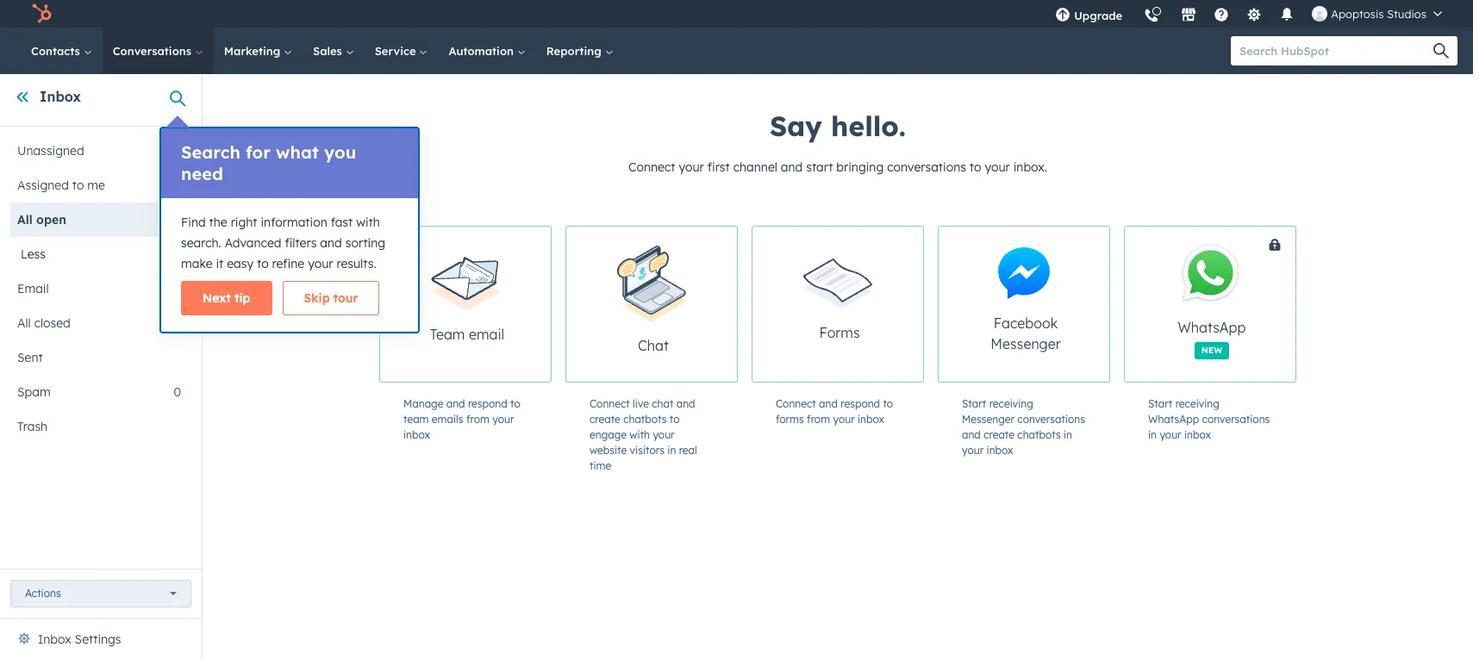 Task type: locate. For each thing, give the bounding box(es) containing it.
start inside 'start receiving whatsapp conversations in your inbox'
[[1149, 398, 1173, 411]]

respond for team email
[[468, 398, 508, 411]]

all left 'open'
[[17, 212, 33, 228]]

2 start from the left
[[1149, 398, 1173, 411]]

2 horizontal spatial in
[[1149, 429, 1157, 442]]

hello.
[[831, 109, 906, 143]]

2 respond from the left
[[841, 398, 881, 411]]

it
[[216, 256, 224, 272]]

new
[[1202, 345, 1223, 356]]

assigned
[[17, 178, 69, 193]]

sales link
[[303, 28, 365, 74]]

trash
[[17, 419, 48, 435]]

1 vertical spatial with
[[630, 429, 650, 442]]

connect left the first
[[629, 160, 676, 175]]

1 vertical spatial whatsapp
[[1149, 413, 1200, 426]]

0 horizontal spatial respond
[[468, 398, 508, 411]]

with inside find the right information fast with search. advanced filters and sorting make it easy to refine your results.
[[356, 215, 380, 230]]

Search HubSpot search field
[[1232, 36, 1443, 66]]

with
[[356, 215, 380, 230], [630, 429, 650, 442]]

inbox for inbox
[[40, 88, 81, 105]]

connect inside connect live chat and create chatbots to engage with your website visitors in real time
[[590, 398, 630, 411]]

1 horizontal spatial receiving
[[1176, 398, 1220, 411]]

help button
[[1208, 0, 1237, 28]]

respond inside manage and respond to team emails from your inbox
[[468, 398, 508, 411]]

connect up forms
[[776, 398, 817, 411]]

right
[[231, 215, 258, 230]]

automation
[[449, 44, 517, 58]]

receiving
[[990, 398, 1034, 411], [1176, 398, 1220, 411]]

1 all from the top
[[17, 212, 33, 228]]

connect up engage
[[590, 398, 630, 411]]

all for all open
[[17, 212, 33, 228]]

facebook
[[994, 315, 1058, 332]]

your inside 'start receiving messenger conversations and create chatbots in your inbox'
[[962, 444, 984, 457]]

conversations inside 'start receiving whatsapp conversations in your inbox'
[[1203, 413, 1271, 426]]

0 vertical spatial with
[[356, 215, 380, 230]]

0 horizontal spatial receiving
[[990, 398, 1034, 411]]

0 horizontal spatial in
[[668, 444, 676, 457]]

search for what you need
[[181, 141, 356, 185]]

fast
[[331, 215, 353, 230]]

receiving down facebook messenger
[[990, 398, 1034, 411]]

start for start receiving whatsapp conversations in your inbox
[[1149, 398, 1173, 411]]

inbox
[[858, 413, 885, 426], [404, 429, 430, 442], [1185, 429, 1212, 442], [987, 444, 1014, 457]]

inbox settings link
[[38, 630, 121, 650]]

chat
[[652, 398, 674, 411]]

respond right manage
[[468, 398, 508, 411]]

studios
[[1388, 7, 1427, 21]]

1 horizontal spatial from
[[807, 413, 831, 426]]

all closed button
[[10, 306, 181, 341]]

your
[[679, 160, 704, 175], [985, 160, 1011, 175], [308, 256, 333, 272], [493, 413, 514, 426], [833, 413, 855, 426], [653, 429, 675, 442], [1160, 429, 1182, 442], [962, 444, 984, 457]]

from inside manage and respond to team emails from your inbox
[[466, 413, 490, 426]]

2 from from the left
[[807, 413, 831, 426]]

2 horizontal spatial conversations
[[1203, 413, 1271, 426]]

settings link
[[1237, 0, 1273, 28]]

start receiving whatsapp conversations in your inbox
[[1149, 398, 1271, 442]]

Forms checkbox
[[752, 226, 925, 383]]

conversations link
[[102, 28, 214, 74]]

4 0 from the top
[[174, 281, 181, 297]]

1 horizontal spatial with
[[630, 429, 650, 442]]

connect for chat
[[590, 398, 630, 411]]

0 horizontal spatial conversations
[[888, 160, 967, 175]]

None checkbox
[[1125, 226, 1361, 383]]

0 for assigned to me
[[174, 178, 181, 193]]

website
[[590, 444, 627, 457]]

your inside connect and respond to forms from your inbox
[[833, 413, 855, 426]]

say
[[770, 109, 823, 143]]

create
[[590, 413, 621, 426], [984, 429, 1015, 442]]

apoptosis studios
[[1332, 7, 1427, 21]]

0 vertical spatial create
[[590, 413, 621, 426]]

with inside connect live chat and create chatbots to engage with your website visitors in real time
[[630, 429, 650, 442]]

0 for email
[[174, 281, 181, 297]]

5 0 from the top
[[174, 385, 181, 400]]

0 horizontal spatial create
[[590, 413, 621, 426]]

all inside all closed 'button'
[[17, 316, 31, 331]]

live
[[633, 398, 649, 411]]

1 receiving from the left
[[990, 398, 1034, 411]]

calling icon button
[[1138, 2, 1167, 27]]

engage
[[590, 429, 627, 442]]

conversations inside 'start receiving messenger conversations and create chatbots in your inbox'
[[1018, 413, 1086, 426]]

search.
[[181, 235, 221, 251]]

say hello.
[[770, 109, 906, 143]]

1 vertical spatial create
[[984, 429, 1015, 442]]

and inside 'start receiving messenger conversations and create chatbots in your inbox'
[[962, 429, 981, 442]]

respond down the forms
[[841, 398, 881, 411]]

email
[[469, 326, 505, 344]]

1 horizontal spatial start
[[1149, 398, 1173, 411]]

receiving for messenger
[[990, 398, 1034, 411]]

receiving inside 'start receiving whatsapp conversations in your inbox'
[[1176, 398, 1220, 411]]

Facebook Messenger checkbox
[[938, 226, 1111, 383]]

email
[[17, 281, 49, 297]]

0 vertical spatial messenger
[[991, 335, 1061, 353]]

with up the sorting
[[356, 215, 380, 230]]

find
[[181, 215, 206, 230]]

1 horizontal spatial chatbots
[[1018, 429, 1061, 442]]

open
[[36, 212, 66, 228]]

inbox inside inbox settings link
[[38, 632, 71, 648]]

1 from from the left
[[466, 413, 490, 426]]

actions
[[25, 587, 61, 600]]

start inside 'start receiving messenger conversations and create chatbots in your inbox'
[[962, 398, 987, 411]]

1 horizontal spatial respond
[[841, 398, 881, 411]]

respond inside connect and respond to forms from your inbox
[[841, 398, 881, 411]]

to inside find the right information fast with search. advanced filters and sorting make it easy to refine your results.
[[257, 256, 269, 272]]

team
[[404, 413, 429, 426]]

your inside connect live chat and create chatbots to engage with your website visitors in real time
[[653, 429, 675, 442]]

0 vertical spatial chatbots
[[624, 413, 667, 426]]

0
[[174, 143, 181, 159], [174, 178, 181, 193], [174, 212, 181, 228], [174, 281, 181, 297], [174, 385, 181, 400]]

connect for forms
[[776, 398, 817, 411]]

skip
[[304, 291, 330, 306]]

inbox inside 'start receiving messenger conversations and create chatbots in your inbox'
[[987, 444, 1014, 457]]

whatsapp
[[1179, 319, 1247, 336], [1149, 413, 1200, 426]]

chatbots
[[624, 413, 667, 426], [1018, 429, 1061, 442]]

start
[[962, 398, 987, 411], [1149, 398, 1173, 411]]

connect
[[629, 160, 676, 175], [590, 398, 630, 411], [776, 398, 817, 411]]

from inside connect and respond to forms from your inbox
[[807, 413, 831, 426]]

from
[[466, 413, 490, 426], [807, 413, 831, 426]]

from right forms
[[807, 413, 831, 426]]

1 horizontal spatial conversations
[[1018, 413, 1086, 426]]

1 horizontal spatial create
[[984, 429, 1015, 442]]

chatbots inside 'start receiving messenger conversations and create chatbots in your inbox'
[[1018, 429, 1061, 442]]

Team email checkbox
[[379, 226, 552, 383]]

channel
[[734, 160, 778, 175]]

settings
[[75, 632, 121, 648]]

1 start from the left
[[962, 398, 987, 411]]

sorting
[[346, 235, 386, 251]]

respond
[[468, 398, 508, 411], [841, 398, 881, 411]]

0 vertical spatial all
[[17, 212, 33, 228]]

all for all closed
[[17, 316, 31, 331]]

2 all from the top
[[17, 316, 31, 331]]

messenger inside 'start receiving messenger conversations and create chatbots in your inbox'
[[962, 413, 1015, 426]]

and inside connect and respond to forms from your inbox
[[819, 398, 838, 411]]

time
[[590, 460, 612, 473]]

0 horizontal spatial with
[[356, 215, 380, 230]]

1 respond from the left
[[468, 398, 508, 411]]

0 vertical spatial inbox
[[40, 88, 81, 105]]

in
[[1064, 429, 1073, 442], [1149, 429, 1157, 442], [668, 444, 676, 457]]

1 vertical spatial all
[[17, 316, 31, 331]]

real
[[679, 444, 698, 457]]

inbox inside manage and respond to team emails from your inbox
[[404, 429, 430, 442]]

in inside 'start receiving messenger conversations and create chatbots in your inbox'
[[1064, 429, 1073, 442]]

from right emails
[[466, 413, 490, 426]]

0 horizontal spatial chatbots
[[624, 413, 667, 426]]

1 vertical spatial chatbots
[[1018, 429, 1061, 442]]

receiving down new
[[1176, 398, 1220, 411]]

with up visitors
[[630, 429, 650, 442]]

marketplaces image
[[1182, 8, 1197, 23]]

facebook messenger
[[991, 315, 1061, 353]]

whatsapp new
[[1179, 319, 1247, 356]]

start for start receiving messenger conversations and create chatbots in your inbox
[[962, 398, 987, 411]]

inbox left settings at the bottom
[[38, 632, 71, 648]]

connect inside connect and respond to forms from your inbox
[[776, 398, 817, 411]]

sent button
[[10, 341, 181, 375]]

inbox down contacts link
[[40, 88, 81, 105]]

receiving inside 'start receiving messenger conversations and create chatbots in your inbox'
[[990, 398, 1034, 411]]

0 horizontal spatial start
[[962, 398, 987, 411]]

inbox.
[[1014, 160, 1048, 175]]

and inside find the right information fast with search. advanced filters and sorting make it easy to refine your results.
[[320, 235, 342, 251]]

forms
[[776, 413, 804, 426]]

1 vertical spatial messenger
[[962, 413, 1015, 426]]

what
[[276, 141, 319, 163]]

all left closed
[[17, 316, 31, 331]]

skip tour
[[304, 291, 358, 306]]

3 0 from the top
[[174, 212, 181, 228]]

0 horizontal spatial from
[[466, 413, 490, 426]]

all
[[17, 212, 33, 228], [17, 316, 31, 331]]

1 0 from the top
[[174, 143, 181, 159]]

1 vertical spatial inbox
[[38, 632, 71, 648]]

menu
[[1045, 0, 1453, 34]]

1 horizontal spatial in
[[1064, 429, 1073, 442]]

your inside find the right information fast with search. advanced filters and sorting make it easy to refine your results.
[[308, 256, 333, 272]]

2 receiving from the left
[[1176, 398, 1220, 411]]

2 0 from the top
[[174, 178, 181, 193]]

messenger
[[991, 335, 1061, 353], [962, 413, 1015, 426]]



Task type: describe. For each thing, give the bounding box(es) containing it.
receiving for whatsapp
[[1176, 398, 1220, 411]]

reporting
[[547, 44, 605, 58]]

filters
[[285, 235, 317, 251]]

next tip button
[[181, 281, 272, 316]]

results.
[[337, 256, 377, 272]]

start receiving messenger conversations and create chatbots in your inbox
[[962, 398, 1086, 457]]

conversations for start receiving whatsapp conversations in your inbox
[[1203, 413, 1271, 426]]

tour
[[334, 291, 358, 306]]

to inside manage and respond to team emails from your inbox
[[511, 398, 521, 411]]

none checkbox containing whatsapp
[[1125, 226, 1361, 383]]

create inside 'start receiving messenger conversations and create chatbots in your inbox'
[[984, 429, 1015, 442]]

notifications image
[[1280, 8, 1296, 23]]

less
[[21, 247, 46, 262]]

help image
[[1215, 8, 1230, 23]]

automation link
[[439, 28, 536, 74]]

tip
[[235, 291, 251, 306]]

find the right information fast with search. advanced filters and sorting make it easy to refine your results.
[[181, 215, 386, 272]]

apoptosis studios button
[[1302, 0, 1453, 28]]

all open
[[17, 212, 66, 228]]

respond for forms
[[841, 398, 881, 411]]

search image
[[1434, 43, 1450, 59]]

menu containing apoptosis studios
[[1045, 0, 1453, 34]]

Chat checkbox
[[566, 226, 738, 383]]

marketplaces button
[[1171, 0, 1208, 28]]

connect live chat and create chatbots to engage with your website visitors in real time
[[590, 398, 698, 473]]

start
[[807, 160, 833, 175]]

hubspot link
[[21, 3, 65, 24]]

sales
[[313, 44, 346, 58]]

and inside manage and respond to team emails from your inbox
[[447, 398, 465, 411]]

trash button
[[10, 410, 181, 444]]

search button
[[1426, 36, 1458, 66]]

reporting link
[[536, 28, 624, 74]]

easy
[[227, 256, 254, 272]]

manage
[[404, 398, 444, 411]]

bringing
[[837, 160, 884, 175]]

hubspot image
[[31, 3, 52, 24]]

spam
[[17, 385, 51, 400]]

make
[[181, 256, 213, 272]]

whatsapp inside 'start receiving whatsapp conversations in your inbox'
[[1149, 413, 1200, 426]]

team
[[430, 326, 465, 344]]

to inside connect live chat and create chatbots to engage with your website visitors in real time
[[670, 413, 680, 426]]

you
[[324, 141, 356, 163]]

closed
[[34, 316, 71, 331]]

notifications button
[[1273, 0, 1302, 28]]

and inside connect live chat and create chatbots to engage with your website visitors in real time
[[677, 398, 696, 411]]

0 vertical spatial whatsapp
[[1179, 319, 1247, 336]]

contacts link
[[21, 28, 102, 74]]

skip tour button
[[282, 281, 380, 316]]

next tip
[[203, 291, 251, 306]]

refine
[[272, 256, 305, 272]]

create inside connect live chat and create chatbots to engage with your website visitors in real time
[[590, 413, 621, 426]]

inbox for inbox settings
[[38, 632, 71, 648]]

chat
[[638, 337, 669, 354]]

marketing link
[[214, 28, 303, 74]]

service
[[375, 44, 420, 58]]

upgrade image
[[1056, 8, 1071, 23]]

in inside connect live chat and create chatbots to engage with your website visitors in real time
[[668, 444, 676, 457]]

visitors
[[630, 444, 665, 457]]

marketing
[[224, 44, 284, 58]]

advanced
[[225, 235, 282, 251]]

all closed
[[17, 316, 71, 331]]

search
[[181, 141, 241, 163]]

calling icon image
[[1145, 9, 1160, 24]]

apoptosis
[[1332, 7, 1385, 21]]

tara schultz image
[[1313, 6, 1328, 22]]

inbox inside 'start receiving whatsapp conversations in your inbox'
[[1185, 429, 1212, 442]]

sent
[[17, 350, 43, 366]]

forms
[[820, 324, 860, 342]]

need
[[181, 163, 223, 185]]

contacts
[[31, 44, 83, 58]]

team email
[[430, 326, 505, 344]]

connect and respond to forms from your inbox
[[776, 398, 894, 426]]

your inside manage and respond to team emails from your inbox
[[493, 413, 514, 426]]

messenger inside option
[[991, 335, 1061, 353]]

me
[[87, 178, 105, 193]]

conversations for start receiving messenger conversations and create chatbots in your inbox
[[1018, 413, 1086, 426]]

unassigned
[[17, 143, 84, 159]]

in inside 'start receiving whatsapp conversations in your inbox'
[[1149, 429, 1157, 442]]

emails
[[432, 413, 464, 426]]

chatbots inside connect live chat and create chatbots to engage with your website visitors in real time
[[624, 413, 667, 426]]

manage and respond to team emails from your inbox
[[404, 398, 521, 442]]

conversations
[[113, 44, 195, 58]]

service link
[[365, 28, 439, 74]]

settings image
[[1247, 8, 1263, 23]]

0 for spam
[[174, 385, 181, 400]]

inbox inside connect and respond to forms from your inbox
[[858, 413, 885, 426]]

upgrade
[[1075, 9, 1123, 22]]

your inside 'start receiving whatsapp conversations in your inbox'
[[1160, 429, 1182, 442]]

the
[[209, 215, 227, 230]]

information
[[261, 215, 328, 230]]

0 for unassigned
[[174, 143, 181, 159]]

inbox settings
[[38, 632, 121, 648]]

next
[[203, 291, 231, 306]]

to inside connect and respond to forms from your inbox
[[884, 398, 894, 411]]

0 for all open
[[174, 212, 181, 228]]



Task type: vqa. For each thing, say whether or not it's contained in the screenshot.
3rd 0 from the bottom of the page
yes



